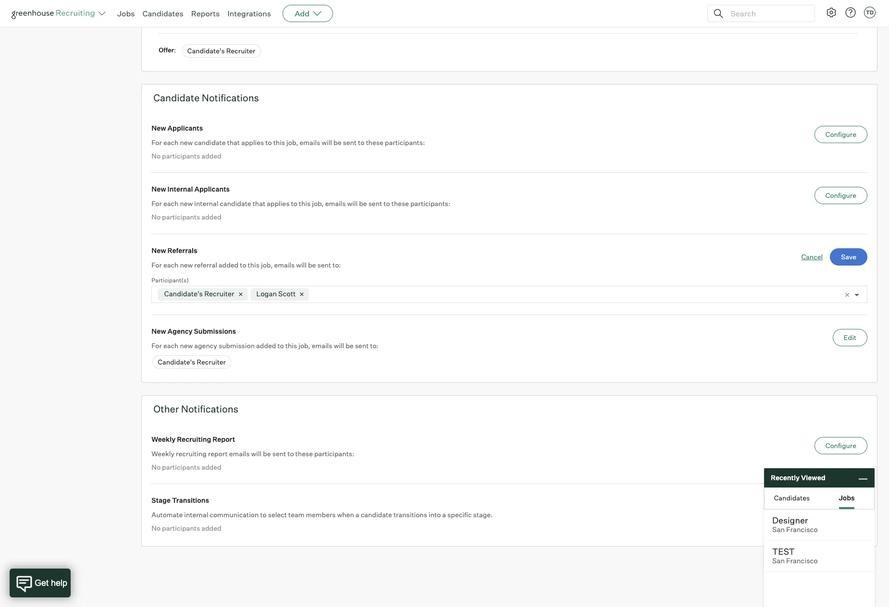 Task type: locate. For each thing, give the bounding box(es) containing it.
tab list containing candidates
[[765, 488, 875, 510]]

new down new applicants at the left of the page
[[180, 138, 193, 146]]

add notification
[[806, 503, 857, 511]]

for each new candidate that applies to this job, emails will be sent to these participants:
[[152, 138, 425, 146]]

transitions
[[172, 497, 209, 505]]

candidate down new internal applicants
[[220, 200, 251, 208]]

0 horizontal spatial candidates
[[143, 9, 183, 18]]

0 vertical spatial notifications
[[202, 92, 259, 104]]

1 vertical spatial add
[[806, 503, 819, 511]]

added down "communication"
[[202, 525, 221, 533]]

1 vertical spatial applies
[[267, 200, 290, 208]]

0 vertical spatial candidates
[[143, 9, 183, 18]]

1 vertical spatial :
[[174, 46, 176, 54]]

for for for each new referral added to this job, emails will be sent to:
[[152, 261, 162, 269]]

added for new applicants
[[202, 152, 221, 160]]

4 for from the top
[[152, 342, 162, 350]]

0 vertical spatial weekly
[[152, 435, 176, 444]]

0 horizontal spatial :
[[174, 46, 176, 54]]

new for internal
[[180, 200, 193, 208]]

2 san from the top
[[773, 557, 785, 566]]

san up "test"
[[773, 526, 785, 535]]

add for add notification
[[806, 503, 819, 511]]

participants down new applicants at the left of the page
[[162, 152, 200, 160]]

francisco up test san francisco
[[787, 526, 818, 535]]

no participants added down new internal applicants
[[152, 213, 221, 221]]

1 horizontal spatial applies
[[267, 200, 290, 208]]

to
[[266, 138, 272, 146], [358, 138, 365, 146], [291, 200, 297, 208], [384, 200, 390, 208], [240, 261, 246, 269], [278, 342, 284, 350], [288, 450, 294, 458], [260, 511, 267, 519]]

new
[[152, 124, 166, 132], [152, 185, 166, 193], [152, 247, 166, 255], [152, 328, 166, 336]]

san inside 'designer san francisco'
[[773, 526, 785, 535]]

weekly
[[152, 435, 176, 444], [152, 450, 175, 458]]

2 vertical spatial configure button
[[815, 437, 868, 455]]

3 new from the top
[[180, 261, 193, 269]]

1 san from the top
[[773, 526, 785, 535]]

when
[[337, 511, 354, 519]]

new down agency at the left of page
[[180, 342, 193, 350]]

applicants
[[168, 124, 203, 132], [194, 185, 230, 193]]

0 horizontal spatial add
[[295, 9, 310, 18]]

added up new internal applicants
[[202, 152, 221, 160]]

no
[[152, 152, 161, 160], [152, 213, 161, 221], [152, 463, 161, 472], [152, 525, 161, 533]]

no up new referrals
[[152, 213, 161, 221]]

1 vertical spatial candidate
[[220, 200, 251, 208]]

a right into
[[443, 511, 446, 519]]

viewed
[[801, 474, 826, 482]]

1 new from the top
[[152, 124, 166, 132]]

2 vertical spatial these
[[295, 450, 313, 458]]

1 vertical spatial weekly
[[152, 450, 175, 458]]

3 new from the top
[[152, 247, 166, 255]]

no participants added down recruiting
[[152, 463, 221, 472]]

participants:
[[385, 138, 425, 146], [411, 200, 451, 208], [314, 450, 355, 458]]

tab list
[[765, 488, 875, 510]]

1 vertical spatial these
[[392, 200, 409, 208]]

configure image
[[826, 7, 838, 18]]

jobs left candidates link
[[117, 9, 135, 18]]

0 vertical spatial internal
[[194, 200, 218, 208]]

no participants added down automate
[[152, 525, 221, 533]]

job,
[[287, 138, 298, 146], [312, 200, 324, 208], [261, 261, 273, 269], [299, 342, 310, 350]]

configure for candidate notifications
[[826, 130, 857, 138]]

participants down recruiting
[[162, 463, 200, 472]]

4 participants from the top
[[162, 525, 200, 533]]

1 each from the top
[[163, 138, 179, 146]]

members
[[306, 511, 336, 519]]

submissions
[[194, 328, 236, 336]]

for down new internal applicants
[[152, 200, 162, 208]]

each down agency at the left of page
[[163, 342, 179, 350]]

weekly left recruiting
[[152, 450, 175, 458]]

that
[[227, 138, 240, 146], [253, 200, 265, 208]]

no down new applicants at the left of the page
[[152, 152, 161, 160]]

no up stage
[[152, 463, 161, 472]]

2 no participants added from the top
[[152, 213, 221, 221]]

1 vertical spatial configure button
[[815, 187, 868, 204]]

no for automate internal communication to select team members when a candidate transitions into a specific stage.
[[152, 525, 161, 533]]

1 configure button from the top
[[815, 126, 868, 143]]

1 horizontal spatial jobs
[[839, 494, 855, 502]]

for down new applicants at the left of the page
[[152, 138, 162, 146]]

1 vertical spatial that
[[253, 200, 265, 208]]

1 for from the top
[[152, 138, 162, 146]]

2 new from the top
[[180, 200, 193, 208]]

1 francisco from the top
[[787, 526, 818, 535]]

2 francisco from the top
[[787, 557, 818, 566]]

: right reference
[[210, 11, 212, 19]]

1 new from the top
[[180, 138, 193, 146]]

0 vertical spatial that
[[227, 138, 240, 146]]

no participants added
[[152, 152, 221, 160], [152, 213, 221, 221], [152, 463, 221, 472], [152, 525, 221, 533]]

new down candidate at top
[[152, 124, 166, 132]]

reports link
[[191, 9, 220, 18]]

0 vertical spatial francisco
[[787, 526, 818, 535]]

each for agency
[[163, 342, 179, 350]]

referral
[[194, 261, 217, 269]]

0 vertical spatial configure
[[826, 130, 857, 138]]

1 horizontal spatial a
[[443, 511, 446, 519]]

0 vertical spatial :
[[210, 11, 212, 19]]

1 participants from the top
[[162, 152, 200, 160]]

internal down transitions on the left bottom of the page
[[184, 511, 208, 519]]

add inside button
[[806, 503, 819, 511]]

Search text field
[[728, 6, 806, 20]]

1 horizontal spatial candidates
[[774, 494, 810, 502]]

1 vertical spatial candidates
[[774, 494, 810, 502]]

added for new internal applicants
[[202, 213, 221, 221]]

recruiter
[[262, 12, 292, 20], [226, 47, 256, 55], [204, 290, 234, 299], [197, 358, 226, 366]]

internal
[[194, 200, 218, 208], [184, 511, 208, 519]]

for down new agency submissions
[[152, 342, 162, 350]]

internal
[[168, 185, 193, 193]]

san down 'designer san francisco'
[[773, 557, 785, 566]]

4 each from the top
[[163, 342, 179, 350]]

report
[[208, 450, 228, 458]]

3 no from the top
[[152, 463, 161, 472]]

1 no participants added from the top
[[152, 152, 221, 160]]

0 vertical spatial add
[[295, 9, 310, 18]]

1 vertical spatial francisco
[[787, 557, 818, 566]]

2 configure from the top
[[826, 191, 857, 200]]

0 vertical spatial to:
[[333, 261, 341, 269]]

1 vertical spatial jobs
[[839, 494, 855, 502]]

agency
[[168, 328, 193, 336]]

1 vertical spatial configure
[[826, 191, 857, 200]]

2 for from the top
[[152, 200, 162, 208]]

save button
[[830, 248, 868, 266]]

new down referrals
[[180, 261, 193, 269]]

offer :
[[159, 46, 177, 54]]

0 vertical spatial configure button
[[815, 126, 868, 143]]

new for new applicants
[[152, 124, 166, 132]]

jobs up notification
[[839, 494, 855, 502]]

candidate down new applicants at the left of the page
[[194, 138, 226, 146]]

4 new from the top
[[180, 342, 193, 350]]

candidates up "offer"
[[143, 9, 183, 18]]

weekly down other
[[152, 435, 176, 444]]

participants for internal
[[162, 213, 200, 221]]

sent
[[343, 138, 357, 146], [369, 200, 382, 208], [318, 261, 331, 269], [355, 342, 369, 350], [272, 450, 286, 458]]

1 vertical spatial internal
[[184, 511, 208, 519]]

participants
[[162, 152, 200, 160], [162, 213, 200, 221], [162, 463, 200, 472], [162, 525, 200, 533]]

2 horizontal spatial these
[[392, 200, 409, 208]]

candidate
[[194, 138, 226, 146], [220, 200, 251, 208], [361, 511, 392, 519]]

1 no from the top
[[152, 152, 161, 160]]

add
[[295, 9, 310, 18], [806, 503, 819, 511]]

applies
[[241, 138, 264, 146], [267, 200, 290, 208]]

1 vertical spatial san
[[773, 557, 785, 566]]

0 horizontal spatial a
[[356, 511, 359, 519]]

1 configure from the top
[[826, 130, 857, 138]]

a
[[356, 511, 359, 519], [443, 511, 446, 519]]

2 weekly from the top
[[152, 450, 175, 458]]

added down new internal applicants
[[202, 213, 221, 221]]

3 configure from the top
[[826, 442, 857, 450]]

2 new from the top
[[152, 185, 166, 193]]

add button
[[283, 5, 333, 22]]

2 vertical spatial candidate
[[361, 511, 392, 519]]

francisco
[[787, 526, 818, 535], [787, 557, 818, 566]]

new left agency at the left of page
[[152, 328, 166, 336]]

new left the internal
[[152, 185, 166, 193]]

0 horizontal spatial jobs
[[117, 9, 135, 18]]

4 new from the top
[[152, 328, 166, 336]]

add inside popup button
[[295, 9, 310, 18]]

notifications for other notifications
[[181, 403, 238, 415]]

internal down new internal applicants
[[194, 200, 218, 208]]

jobs
[[117, 9, 135, 18], [839, 494, 855, 502]]

candidates inside 'tab list'
[[774, 494, 810, 502]]

0 vertical spatial applies
[[241, 138, 264, 146]]

4 no from the top
[[152, 525, 161, 533]]

applicants right the internal
[[194, 185, 230, 193]]

each down the internal
[[163, 200, 179, 208]]

3 participants from the top
[[162, 463, 200, 472]]

3 no participants added from the top
[[152, 463, 221, 472]]

1 horizontal spatial :
[[210, 11, 212, 19]]

new left referrals
[[152, 247, 166, 255]]

san for designer
[[773, 526, 785, 535]]

2 no from the top
[[152, 213, 161, 221]]

no participants added down new applicants at the left of the page
[[152, 152, 221, 160]]

scott
[[278, 290, 296, 299]]

new agency submissions
[[152, 328, 236, 336]]

candidate's right the reports "link"
[[224, 12, 261, 20]]

new internal applicants
[[152, 185, 230, 193]]

communication
[[210, 511, 259, 519]]

added down "report"
[[202, 463, 221, 472]]

0 horizontal spatial applies
[[241, 138, 264, 146]]

each
[[163, 138, 179, 146], [163, 200, 179, 208], [163, 261, 179, 269], [163, 342, 179, 350]]

: down reference
[[174, 46, 176, 54]]

configure button for other notifications
[[815, 437, 868, 455]]

san for test
[[773, 557, 785, 566]]

greenhouse recruiting image
[[12, 8, 98, 19]]

edit button
[[833, 329, 868, 347]]

new for referral
[[180, 261, 193, 269]]

each down new applicants at the left of the page
[[163, 138, 179, 146]]

no down automate
[[152, 525, 161, 533]]

candidate's recruiter
[[224, 12, 292, 20], [187, 47, 256, 55], [164, 290, 234, 299], [158, 358, 226, 366]]

3 configure button from the top
[[815, 437, 868, 455]]

a right when at the bottom left of page
[[356, 511, 359, 519]]

other notifications
[[154, 403, 238, 415]]

new
[[180, 138, 193, 146], [180, 200, 193, 208], [180, 261, 193, 269], [180, 342, 193, 350]]

0 vertical spatial these
[[366, 138, 384, 146]]

new for new internal applicants
[[152, 185, 166, 193]]

1 horizontal spatial add
[[806, 503, 819, 511]]

other
[[154, 403, 179, 415]]

candidate right when at the bottom left of page
[[361, 511, 392, 519]]

offer
[[159, 46, 174, 54]]

this
[[273, 138, 285, 146], [299, 200, 311, 208], [248, 261, 260, 269], [285, 342, 297, 350]]

francisco inside test san francisco
[[787, 557, 818, 566]]

4 no participants added from the top
[[152, 525, 221, 533]]

3 for from the top
[[152, 261, 162, 269]]

for up participant(s)
[[152, 261, 162, 269]]

0 vertical spatial san
[[773, 526, 785, 535]]

for each new referral added to this job, emails will be sent to:
[[152, 261, 341, 269]]

1 weekly from the top
[[152, 435, 176, 444]]

automate internal communication to select team members when a candidate transitions into a specific stage.
[[152, 511, 493, 519]]

no participants added for recruiting
[[152, 463, 221, 472]]

new for new agency submissions
[[152, 328, 166, 336]]

francisco inside 'designer san francisco'
[[787, 526, 818, 535]]

san inside test san francisco
[[773, 557, 785, 566]]

no for for each new internal candidate that applies to this job, emails will be sent to these participants:
[[152, 213, 161, 221]]

will
[[322, 138, 332, 146], [347, 200, 358, 208], [296, 261, 307, 269], [334, 342, 344, 350], [251, 450, 262, 458]]

add notification button
[[795, 499, 868, 516]]

into
[[429, 511, 441, 519]]

applicants down candidate at top
[[168, 124, 203, 132]]

2 vertical spatial participants:
[[314, 450, 355, 458]]

participants down the internal
[[162, 213, 200, 221]]

new down new internal applicants
[[180, 200, 193, 208]]

save
[[841, 253, 857, 261]]

candidate's
[[224, 12, 261, 20], [187, 47, 225, 55], [164, 290, 203, 299], [158, 358, 195, 366]]

cancel link
[[802, 252, 823, 262]]

2 vertical spatial configure
[[826, 442, 857, 450]]

emails
[[300, 138, 320, 146], [325, 200, 346, 208], [274, 261, 295, 269], [312, 342, 332, 350], [229, 450, 250, 458]]

san
[[773, 526, 785, 535], [773, 557, 785, 566]]

2 each from the top
[[163, 200, 179, 208]]

2 configure button from the top
[[815, 187, 868, 204]]

to:
[[333, 261, 341, 269], [370, 342, 379, 350]]

these
[[366, 138, 384, 146], [392, 200, 409, 208], [295, 450, 313, 458]]

francisco down 'designer san francisco'
[[787, 557, 818, 566]]

test san francisco
[[773, 547, 818, 566]]

0 vertical spatial jobs
[[117, 9, 135, 18]]

1 horizontal spatial to:
[[370, 342, 379, 350]]

3 each from the top
[[163, 261, 179, 269]]

candidates down recently viewed
[[774, 494, 810, 502]]

configure button for candidate notifications
[[815, 126, 868, 143]]

candidate's down check
[[187, 47, 225, 55]]

each down new referrals
[[163, 261, 179, 269]]

candidate
[[154, 92, 200, 104]]

added right referral
[[219, 261, 239, 269]]

new for agency
[[180, 342, 193, 350]]

1 horizontal spatial that
[[253, 200, 265, 208]]

specific
[[448, 511, 472, 519]]

notifications
[[202, 92, 259, 104], [181, 403, 238, 415]]

participants down automate
[[162, 525, 200, 533]]

configure
[[826, 130, 857, 138], [826, 191, 857, 200], [826, 442, 857, 450]]

configure button
[[815, 126, 868, 143], [815, 187, 868, 204], [815, 437, 868, 455]]

2 participants from the top
[[162, 213, 200, 221]]

1 vertical spatial notifications
[[181, 403, 238, 415]]

for
[[152, 138, 162, 146], [152, 200, 162, 208], [152, 261, 162, 269], [152, 342, 162, 350]]



Task type: describe. For each thing, give the bounding box(es) containing it.
participants for transitions
[[162, 525, 200, 533]]

weekly recruiting report emails will be sent to these participants:
[[152, 450, 355, 458]]

added right submission
[[256, 342, 276, 350]]

recruiting
[[177, 435, 211, 444]]

referrals
[[168, 247, 197, 255]]

add for add
[[295, 9, 310, 18]]

added for weekly recruiting report
[[202, 463, 221, 472]]

francisco for designer
[[787, 526, 818, 535]]

1 vertical spatial to:
[[370, 342, 379, 350]]

cancel
[[802, 253, 823, 261]]

designer
[[773, 515, 808, 526]]

recruiting
[[176, 450, 207, 458]]

0 horizontal spatial to:
[[333, 261, 341, 269]]

td button
[[864, 7, 876, 18]]

integrations link
[[228, 9, 271, 18]]

weekly for weekly recruiting report
[[152, 435, 176, 444]]

1 vertical spatial applicants
[[194, 185, 230, 193]]

0 horizontal spatial that
[[227, 138, 240, 146]]

notification
[[820, 503, 857, 511]]

for each new agency submission added to this job, emails will be sent to:
[[152, 342, 379, 350]]

for for for each new internal candidate that applies to this job, emails will be sent to these participants:
[[152, 200, 162, 208]]

weekly recruiting report
[[152, 435, 235, 444]]

weekly for weekly recruiting report emails will be sent to these participants:
[[152, 450, 175, 458]]

automate
[[152, 511, 183, 519]]

0 vertical spatial candidate
[[194, 138, 226, 146]]

stage
[[152, 497, 171, 505]]

new for candidate
[[180, 138, 193, 146]]

0 vertical spatial applicants
[[168, 124, 203, 132]]

jobs link
[[117, 9, 135, 18]]

recently
[[771, 474, 800, 482]]

td
[[866, 9, 874, 16]]

reference
[[159, 11, 190, 19]]

no participants added for internal
[[152, 213, 221, 221]]

agency
[[194, 342, 217, 350]]

td button
[[863, 5, 878, 20]]

candidate's down agency at the left of page
[[158, 358, 195, 366]]

candidate notifications
[[154, 92, 259, 104]]

transitions
[[394, 511, 427, 519]]

integrations
[[228, 9, 271, 18]]

participants for recruiting
[[162, 463, 200, 472]]

added for stage transitions
[[202, 525, 221, 533]]

francisco for test
[[787, 557, 818, 566]]

submission
[[219, 342, 255, 350]]

candidates link
[[143, 9, 183, 18]]

check
[[191, 11, 210, 19]]

no participants added for applicants
[[152, 152, 221, 160]]

configure for other notifications
[[826, 442, 857, 450]]

1 horizontal spatial these
[[366, 138, 384, 146]]

test
[[773, 547, 795, 557]]

reference check :
[[159, 11, 213, 19]]

0 horizontal spatial these
[[295, 450, 313, 458]]

each for referrals
[[163, 261, 179, 269]]

logan scott
[[257, 290, 296, 299]]

no participants added for transitions
[[152, 525, 221, 533]]

1 a from the left
[[356, 511, 359, 519]]

2 a from the left
[[443, 511, 446, 519]]

designer san francisco
[[773, 515, 818, 535]]

select
[[268, 511, 287, 519]]

team
[[288, 511, 305, 519]]

each for internal
[[163, 200, 179, 208]]

for each new internal candidate that applies to this job, emails will be sent to these participants:
[[152, 200, 451, 208]]

candidate's down participant(s)
[[164, 290, 203, 299]]

new for new referrals
[[152, 247, 166, 255]]

no for for each new candidate that applies to this job, emails will be sent to these participants:
[[152, 152, 161, 160]]

participants for applicants
[[162, 152, 200, 160]]

stage transitions
[[152, 497, 209, 505]]

edit
[[844, 334, 857, 342]]

no for weekly recruiting report emails will be sent to these participants:
[[152, 463, 161, 472]]

new referrals
[[152, 247, 197, 255]]

new applicants
[[152, 124, 203, 132]]

1 vertical spatial participants:
[[411, 200, 451, 208]]

for for for each new agency submission added to this job, emails will be sent to:
[[152, 342, 162, 350]]

participant(s)
[[152, 277, 189, 284]]

0 vertical spatial participants:
[[385, 138, 425, 146]]

reports
[[191, 9, 220, 18]]

for for for each new candidate that applies to this job, emails will be sent to these participants:
[[152, 138, 162, 146]]

notifications for candidate notifications
[[202, 92, 259, 104]]

each for applicants
[[163, 138, 179, 146]]

recently viewed
[[771, 474, 826, 482]]

logan
[[257, 290, 277, 299]]

report
[[213, 435, 235, 444]]

stage.
[[473, 511, 493, 519]]



Task type: vqa. For each thing, say whether or not it's contained in the screenshot.


